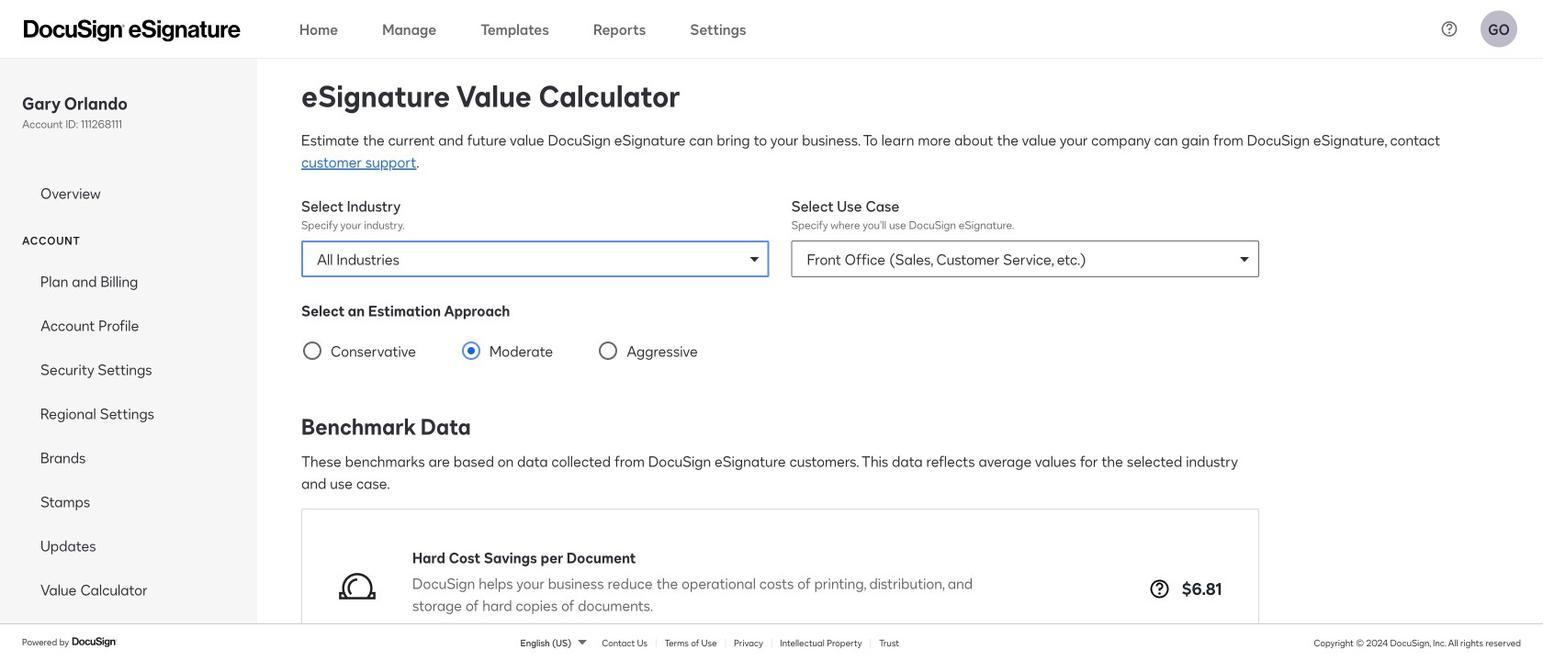 Task type: vqa. For each thing, say whether or not it's contained in the screenshot.
AGREEMENT ACTIONS element
no



Task type: describe. For each thing, give the bounding box(es) containing it.
docusign image
[[72, 635, 118, 650]]



Task type: locate. For each thing, give the bounding box(es) containing it.
docusign agreement cloud ux image
[[24, 20, 241, 42]]

account element
[[0, 259, 257, 612]]

hard cost savings per document image
[[339, 568, 376, 605]]



